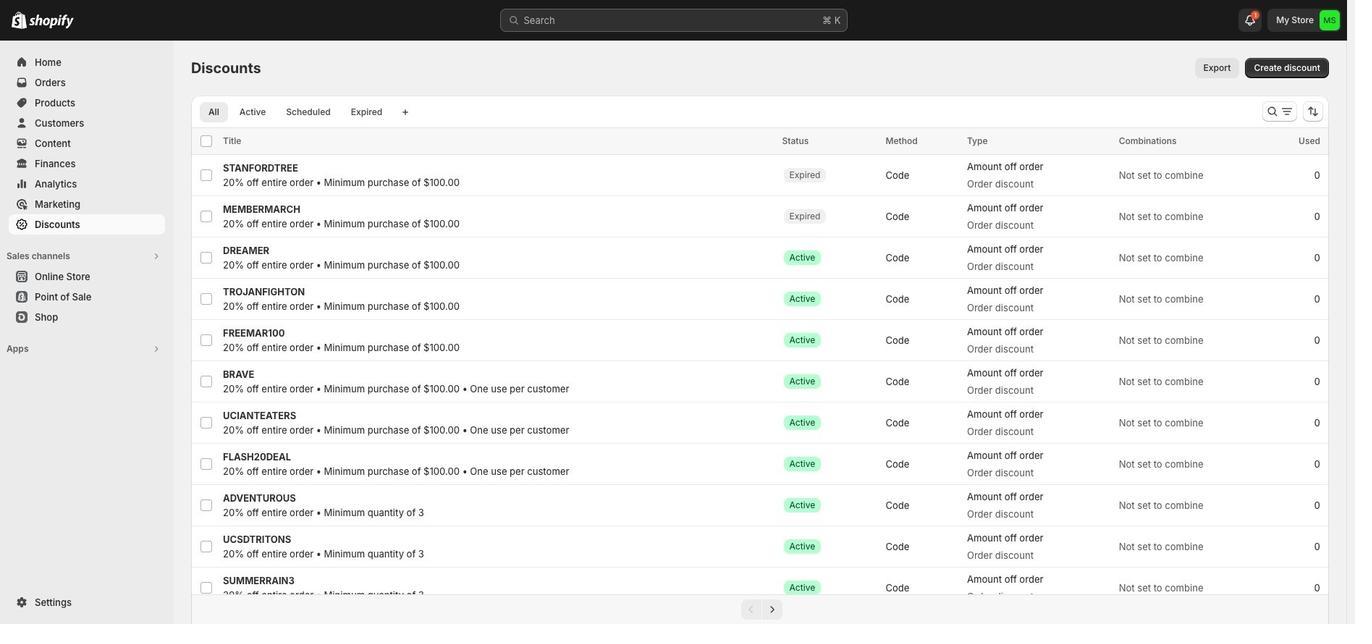 Task type: describe. For each thing, give the bounding box(es) containing it.
my store image
[[1320, 10, 1340, 30]]

shopify image
[[12, 12, 27, 29]]

shopify image
[[29, 14, 74, 29]]



Task type: vqa. For each thing, say whether or not it's contained in the screenshot.
right Shopify image
yes



Task type: locate. For each thing, give the bounding box(es) containing it.
tab list
[[197, 101, 394, 122]]

pagination element
[[191, 594, 1329, 624]]



